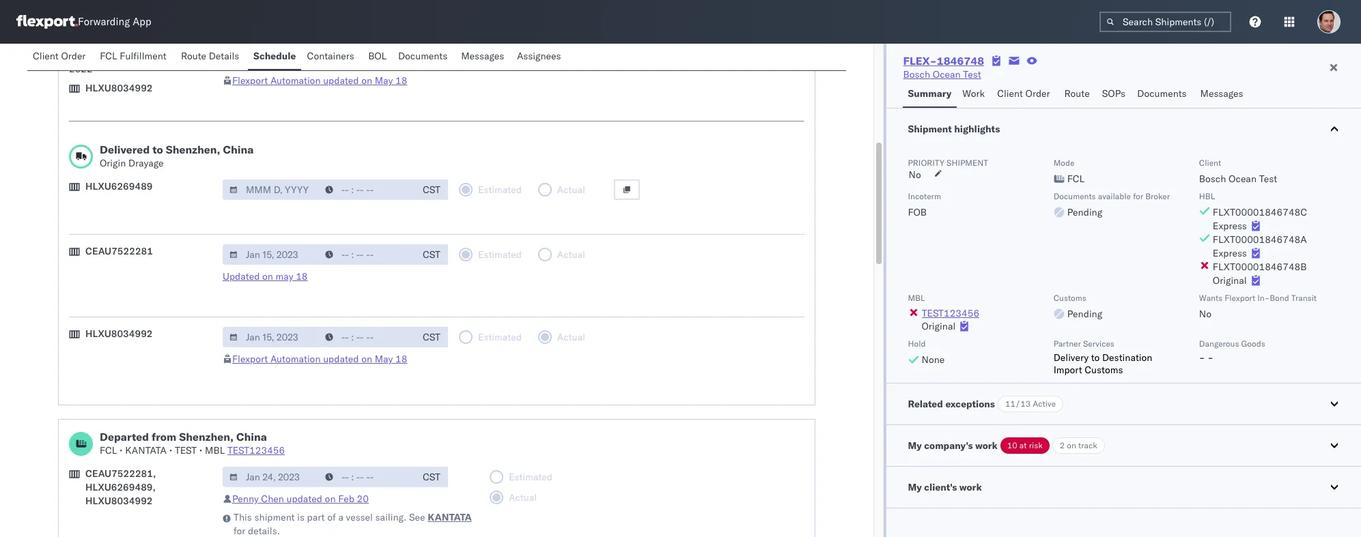 Task type: vqa. For each thing, say whether or not it's contained in the screenshot.
the 'Delivered'
yes



Task type: locate. For each thing, give the bounding box(es) containing it.
2 flexport automation updated on may 18 from the top
[[232, 353, 407, 365]]

kantata right the see
[[428, 512, 472, 524]]

shipment highlights button
[[886, 109, 1361, 150]]

shenzhen, inside delivered to shenzhen, china origin drayage
[[166, 143, 220, 156]]

to
[[152, 143, 163, 156], [1091, 352, 1100, 364]]

summary button
[[903, 81, 957, 108]]

client inside client bosch ocean test incoterm fob
[[1199, 158, 1221, 168]]

2 - from the left
[[1208, 352, 1214, 364]]

mbl up hold
[[908, 293, 925, 303]]

work left 10
[[975, 440, 998, 452]]

0 vertical spatial original
[[1213, 275, 1247, 287]]

1 vertical spatial test123456 button
[[227, 445, 285, 457]]

Search Shipments (/) text field
[[1100, 12, 1231, 32]]

hlxu6269489
[[85, 180, 153, 193]]

ocean
[[933, 68, 961, 81], [1229, 173, 1257, 185]]

0 vertical spatial shipment
[[947, 158, 988, 168]]

0 vertical spatial hlxu8034992
[[85, 82, 153, 94]]

shenzhen, right the delivered
[[166, 143, 220, 156]]

flexport automation updated on may 18 for -- : -- -- text box associated with hlxu8034992
[[232, 353, 407, 365]]

2 may from the top
[[375, 353, 393, 365]]

2 mmm d, yyyy text field from the top
[[223, 180, 320, 200]]

0 vertical spatial bosch
[[903, 68, 930, 81]]

0 vertical spatial my
[[908, 440, 922, 452]]

ceau7522281, hlxu6269489, hlxu8034992
[[85, 468, 156, 507]]

mode
[[1054, 158, 1075, 168]]

client order button right work
[[992, 81, 1059, 108]]

0 horizontal spatial -
[[1199, 352, 1205, 364]]

3 hlxu8034992 from the top
[[85, 495, 153, 507]]

test down 1846748 at the top right
[[963, 68, 981, 81]]

fcl inside the departed from shenzhen, china fcl • kantata • test • mbl test123456
[[100, 445, 117, 457]]

customs inside partner services delivery to destination import customs
[[1085, 364, 1123, 376]]

route left the details
[[181, 50, 206, 62]]

0 horizontal spatial order
[[61, 50, 86, 62]]

hbl
[[1199, 191, 1215, 201]]

bosch inside bosch ocean test link
[[903, 68, 930, 81]]

0 vertical spatial shenzhen,
[[166, 143, 220, 156]]

1 vertical spatial test
[[1259, 173, 1277, 185]]

1 horizontal spatial route
[[1064, 87, 1090, 100]]

1 vertical spatial customs
[[1085, 364, 1123, 376]]

documents down mode
[[1054, 191, 1096, 201]]

0 vertical spatial express
[[1213, 220, 1247, 232]]

documents button right sops
[[1132, 81, 1195, 108]]

1 horizontal spatial test123456 button
[[922, 307, 980, 320]]

2 vertical spatial 18
[[395, 353, 407, 365]]

containers
[[307, 50, 354, 62]]

test123456 button
[[922, 307, 980, 320], [227, 445, 285, 457]]

1 horizontal spatial •
[[169, 445, 172, 457]]

3 cst from the top
[[423, 249, 440, 261]]

1 horizontal spatial no
[[1199, 308, 1212, 320]]

test inside bosch ocean test link
[[963, 68, 981, 81]]

0 vertical spatial order
[[61, 50, 86, 62]]

customs up partner
[[1054, 293, 1086, 303]]

messages button
[[456, 44, 511, 70], [1195, 81, 1251, 108]]

2 my from the top
[[908, 481, 922, 494]]

0 horizontal spatial bosch
[[903, 68, 930, 81]]

client order up 2022
[[33, 50, 86, 62]]

• down the departed
[[120, 445, 123, 457]]

wants flexport in-bond transit no
[[1199, 293, 1317, 320]]

shenzhen, inside the departed from shenzhen, china fcl • kantata • test • mbl test123456
[[179, 430, 234, 444]]

chen
[[261, 493, 284, 505]]

1 flexport automation updated on may 18 from the top
[[232, 74, 407, 87]]

original up hold
[[922, 320, 956, 333]]

kantata
[[125, 445, 167, 457], [428, 512, 472, 524]]

1 horizontal spatial order
[[1026, 87, 1050, 100]]

client left last
[[33, 50, 59, 62]]

0 horizontal spatial messages
[[461, 50, 504, 62]]

1 vertical spatial hlxu8034992
[[85, 328, 153, 340]]

flxt00001846748b
[[1213, 261, 1307, 273]]

4 cst from the top
[[423, 331, 440, 344]]

1 vertical spatial original
[[922, 320, 956, 333]]

original
[[1213, 275, 1247, 287], [922, 320, 956, 333]]

0 horizontal spatial shipment
[[254, 512, 295, 524]]

documents button right "bol"
[[393, 44, 456, 70]]

no down priority
[[909, 169, 921, 181]]

forwarding app
[[78, 15, 151, 28]]

assignees button
[[511, 44, 569, 70]]

0 vertical spatial documents
[[398, 50, 448, 62]]

1 vertical spatial messages button
[[1195, 81, 1251, 108]]

test
[[175, 445, 197, 457]]

0 horizontal spatial kantata
[[125, 445, 167, 457]]

to inside partner services delivery to destination import customs
[[1091, 352, 1100, 364]]

1 vertical spatial documents
[[1137, 87, 1187, 100]]

no
[[909, 169, 921, 181], [1199, 308, 1212, 320]]

test123456 up penny
[[227, 445, 285, 457]]

mmm d, yyyy text field for ceau7522281
[[223, 245, 320, 265]]

-- : -- -- text field for hlxu8034992
[[318, 327, 415, 348]]

0 vertical spatial china
[[223, 143, 254, 156]]

to up the drayage
[[152, 143, 163, 156]]

1 - from the left
[[1199, 352, 1205, 364]]

1 pending from the top
[[1067, 206, 1102, 219]]

containers button
[[302, 44, 363, 70]]

1 hlxu8034992 from the top
[[85, 82, 153, 94]]

-- : -- -- text field
[[318, 180, 415, 200], [318, 467, 415, 488]]

2 vertical spatial documents
[[1054, 191, 1096, 201]]

fcl inside button
[[100, 50, 117, 62]]

original up wants
[[1213, 275, 1247, 287]]

0 horizontal spatial client order
[[33, 50, 86, 62]]

for
[[1133, 191, 1143, 201]]

0 horizontal spatial ocean
[[933, 68, 961, 81]]

test up flxt00001846748c
[[1259, 173, 1277, 185]]

my company's work
[[908, 440, 998, 452]]

1 vertical spatial bosch
[[1199, 173, 1226, 185]]

0 vertical spatial route
[[181, 50, 206, 62]]

bosch up hbl
[[1199, 173, 1226, 185]]

1 vertical spatial order
[[1026, 87, 1050, 100]]

documents for rightmost documents "button"
[[1137, 87, 1187, 100]]

3 • from the left
[[199, 445, 202, 457]]

0 vertical spatial pending
[[1067, 206, 1102, 219]]

11/13
[[1005, 399, 1031, 409]]

2 vertical spatial fcl
[[100, 445, 117, 457]]

documents right bol button
[[398, 50, 448, 62]]

0 vertical spatial 18
[[395, 74, 407, 87]]

pending for documents available for broker
[[1067, 206, 1102, 219]]

ceau7522281
[[85, 245, 153, 257]]

1 vertical spatial to
[[1091, 352, 1100, 364]]

0 vertical spatial flexport automation updated on may 18 button
[[232, 74, 407, 87]]

test123456 button up penny
[[227, 445, 285, 457]]

2 automation from the top
[[270, 353, 321, 365]]

0 horizontal spatial client order button
[[27, 44, 94, 70]]

0 vertical spatial test
[[963, 68, 981, 81]]

5 cst from the top
[[423, 471, 440, 484]]

test123456 up hold
[[922, 307, 979, 320]]

1 vertical spatial flexport
[[1225, 293, 1255, 303]]

0 vertical spatial work
[[975, 440, 998, 452]]

documents
[[398, 50, 448, 62], [1137, 87, 1187, 100], [1054, 191, 1096, 201]]

client order right work button
[[997, 87, 1050, 100]]

1 vertical spatial client
[[997, 87, 1023, 100]]

flexport automation updated on may 18
[[232, 74, 407, 87], [232, 353, 407, 365]]

2 -- : -- -- text field from the top
[[318, 245, 415, 265]]

cst for ceau7522281
[[423, 249, 440, 261]]

4 mmm d, yyyy text field from the top
[[223, 327, 320, 348]]

customs down services
[[1085, 364, 1123, 376]]

1 horizontal spatial -
[[1208, 352, 1214, 364]]

test
[[963, 68, 981, 81], [1259, 173, 1277, 185]]

my for my company's work
[[908, 440, 922, 452]]

1 vertical spatial client order
[[997, 87, 1050, 100]]

1 vertical spatial -- : -- -- text field
[[318, 245, 415, 265]]

1 vertical spatial china
[[236, 430, 267, 444]]

test inside client bosch ocean test incoterm fob
[[1259, 173, 1277, 185]]

my left company's on the bottom right of the page
[[908, 440, 922, 452]]

to down services
[[1091, 352, 1100, 364]]

kantata down from
[[125, 445, 167, 457]]

priority shipment
[[908, 158, 988, 168]]

1 vertical spatial mbl
[[205, 445, 225, 457]]

my client's work
[[908, 481, 982, 494]]

client right work button
[[997, 87, 1023, 100]]

1 vertical spatial automation
[[270, 353, 321, 365]]

sops
[[1102, 87, 1126, 100]]

0 vertical spatial kantata
[[125, 445, 167, 457]]

is
[[297, 512, 305, 524]]

1 vertical spatial messages
[[1200, 87, 1243, 100]]

china for departed from shenzhen, china
[[236, 430, 267, 444]]

1 vertical spatial flexport automation updated on may 18
[[232, 353, 407, 365]]

2 hlxu8034992 from the top
[[85, 328, 153, 340]]

1 vertical spatial shipment
[[254, 512, 295, 524]]

hlxu6269489,
[[85, 481, 156, 494]]

order up 2022
[[61, 50, 86, 62]]

1 cst from the top
[[423, 53, 440, 65]]

1 horizontal spatial mbl
[[908, 293, 925, 303]]

shipment
[[947, 158, 988, 168], [254, 512, 295, 524]]

mbl right test on the left of page
[[205, 445, 225, 457]]

shipment down highlights
[[947, 158, 988, 168]]

work inside button
[[959, 481, 982, 494]]

2 horizontal spatial documents
[[1137, 87, 1187, 100]]

0 vertical spatial ocean
[[933, 68, 961, 81]]

messages for top messages button
[[461, 50, 504, 62]]

0 vertical spatial client order button
[[27, 44, 94, 70]]

documents right sops button
[[1137, 87, 1187, 100]]

5 mmm d, yyyy text field from the top
[[223, 467, 320, 488]]

0 vertical spatial updated
[[323, 74, 359, 87]]

fob
[[908, 206, 927, 219]]

to inside delivered to shenzhen, china origin drayage
[[152, 143, 163, 156]]

-- : -- -- text field
[[318, 48, 415, 69], [318, 245, 415, 265], [318, 327, 415, 348]]

2 vertical spatial updated
[[287, 493, 322, 505]]

related exceptions
[[908, 398, 995, 410]]

my for my client's work
[[908, 481, 922, 494]]

flxt00001846748c
[[1213, 206, 1307, 219]]

1 vertical spatial -- : -- -- text field
[[318, 467, 415, 488]]

0 horizontal spatial client
[[33, 50, 59, 62]]

1 vertical spatial shenzhen,
[[179, 430, 234, 444]]

may
[[276, 270, 293, 283]]

no down wants
[[1199, 308, 1212, 320]]

• right test on the left of page
[[199, 445, 202, 457]]

assignees
[[517, 50, 561, 62]]

penny
[[232, 493, 259, 505]]

0 vertical spatial customs
[[1054, 293, 1086, 303]]

customs
[[1054, 293, 1086, 303], [1085, 364, 1123, 376]]

0 horizontal spatial documents button
[[393, 44, 456, 70]]

0 horizontal spatial route
[[181, 50, 206, 62]]

1 vertical spatial express
[[1213, 247, 1247, 260]]

my
[[908, 440, 922, 452], [908, 481, 922, 494]]

fcl
[[100, 50, 117, 62], [1067, 173, 1085, 185], [100, 445, 117, 457]]

hold
[[908, 339, 926, 349]]

1 vertical spatial work
[[959, 481, 982, 494]]

china inside the departed from shenzhen, china fcl • kantata • test • mbl test123456
[[236, 430, 267, 444]]

ocean down flex-1846748 link
[[933, 68, 961, 81]]

2 express from the top
[[1213, 247, 1247, 260]]

flexport
[[232, 74, 268, 87], [1225, 293, 1255, 303], [232, 353, 268, 365]]

• left test on the left of page
[[169, 445, 172, 457]]

client up hbl
[[1199, 158, 1221, 168]]

none
[[922, 354, 945, 366]]

express up flxt00001846748b
[[1213, 247, 1247, 260]]

test123456 button up hold
[[922, 307, 980, 320]]

automation for second flexport automation updated on may 18 button
[[270, 353, 321, 365]]

2 pending from the top
[[1067, 308, 1102, 320]]

ocean up flxt00001846748c
[[1229, 173, 1257, 185]]

hlxu8034992
[[85, 82, 153, 94], [85, 328, 153, 340], [85, 495, 153, 507]]

1 horizontal spatial test
[[1259, 173, 1277, 185]]

2 horizontal spatial •
[[199, 445, 202, 457]]

1 vertical spatial flexport automation updated on may 18 button
[[232, 353, 407, 365]]

on
[[361, 74, 372, 87], [262, 270, 273, 283], [361, 353, 372, 365], [1067, 441, 1076, 451], [325, 493, 336, 505]]

3 -- : -- -- text field from the top
[[318, 327, 415, 348]]

part
[[307, 512, 325, 524]]

test123456
[[922, 307, 979, 320], [227, 445, 285, 457]]

route
[[181, 50, 206, 62], [1064, 87, 1090, 100]]

fcl for fcl fulfillment
[[100, 50, 117, 62]]

bosch inside client bosch ocean test incoterm fob
[[1199, 173, 1226, 185]]

cst for ceau7522281, hlxu6269489, hlxu8034992
[[423, 471, 440, 484]]

delivered to shenzhen, china origin drayage
[[100, 143, 254, 169]]

pending down the documents available for broker
[[1067, 206, 1102, 219]]

route left sops
[[1064, 87, 1090, 100]]

1 horizontal spatial bosch
[[1199, 173, 1226, 185]]

1 • from the left
[[120, 445, 123, 457]]

1 my from the top
[[908, 440, 922, 452]]

0 vertical spatial client
[[33, 50, 59, 62]]

client order button down flexport. "image"
[[27, 44, 94, 70]]

shenzhen, for to
[[166, 143, 220, 156]]

0 horizontal spatial documents
[[398, 50, 448, 62]]

a
[[338, 512, 344, 524]]

0 vertical spatial flexport
[[232, 74, 268, 87]]

1 horizontal spatial messages
[[1200, 87, 1243, 100]]

delivery
[[1054, 352, 1089, 364]]

0 horizontal spatial •
[[120, 445, 123, 457]]

route for route
[[1064, 87, 1090, 100]]

mmm d, yyyy text field for hlxu8034992
[[223, 327, 320, 348]]

0 horizontal spatial test
[[963, 68, 981, 81]]

0 vertical spatial test123456
[[922, 307, 979, 320]]

2 vertical spatial hlxu8034992
[[85, 495, 153, 507]]

4,
[[180, 49, 189, 61]]

vessel
[[346, 512, 373, 524]]

fcl fulfillment
[[100, 50, 166, 62]]

work for my company's work
[[975, 440, 998, 452]]

cst for hlxu8034992
[[423, 331, 440, 344]]

•
[[120, 445, 123, 457], [169, 445, 172, 457], [199, 445, 202, 457]]

pending
[[1067, 206, 1102, 219], [1067, 308, 1102, 320]]

bol button
[[363, 44, 393, 70]]

1 automation from the top
[[270, 74, 321, 87]]

0 horizontal spatial test123456
[[227, 445, 285, 457]]

origin
[[100, 157, 126, 169]]

1 vertical spatial no
[[1199, 308, 1212, 320]]

0 vertical spatial documents button
[[393, 44, 456, 70]]

work for my client's work
[[959, 481, 982, 494]]

fcl for fcl
[[1067, 173, 1085, 185]]

2 vertical spatial -- : -- -- text field
[[318, 327, 415, 348]]

at
[[1020, 441, 1027, 451]]

0 vertical spatial -- : -- -- text field
[[318, 180, 415, 200]]

updated for hlxu8034992
[[323, 353, 359, 365]]

my inside button
[[908, 481, 922, 494]]

bosch down flex-
[[903, 68, 930, 81]]

china inside delivered to shenzhen, china origin drayage
[[223, 143, 254, 156]]

documents button
[[393, 44, 456, 70], [1132, 81, 1195, 108]]

work
[[962, 87, 985, 100]]

route details
[[181, 50, 239, 62]]

pending up services
[[1067, 308, 1102, 320]]

this shipment is part of a vessel sailing. see kantata
[[234, 512, 472, 524]]

0 horizontal spatial to
[[152, 143, 163, 156]]

0 vertical spatial no
[[909, 169, 921, 181]]

client
[[33, 50, 59, 62], [997, 87, 1023, 100], [1199, 158, 1221, 168]]

MMM D, YYYY text field
[[223, 48, 320, 69], [223, 180, 320, 200], [223, 245, 320, 265], [223, 327, 320, 348], [223, 467, 320, 488]]

3 mmm d, yyyy text field from the top
[[223, 245, 320, 265]]

work right client's
[[959, 481, 982, 494]]

shipment down chen
[[254, 512, 295, 524]]

express up the flxt00001846748a
[[1213, 220, 1247, 232]]

1 flexport automation updated on may 18 button from the top
[[232, 74, 407, 87]]

1 express from the top
[[1213, 220, 1247, 232]]

1 vertical spatial test123456
[[227, 445, 285, 457]]

0 vertical spatial may
[[375, 74, 393, 87]]

order left route button on the top right of page
[[1026, 87, 1050, 100]]

schedule
[[253, 50, 296, 62]]

shenzhen, up test on the left of page
[[179, 430, 234, 444]]

related
[[908, 398, 943, 410]]

penny chen updated on feb 20
[[232, 493, 369, 505]]

my left client's
[[908, 481, 922, 494]]

1 horizontal spatial documents
[[1054, 191, 1096, 201]]

flexport automation updated on may 18 for 1st -- : -- -- text box
[[232, 74, 407, 87]]



Task type: describe. For each thing, give the bounding box(es) containing it.
2 flexport automation updated on may 18 button from the top
[[232, 353, 407, 365]]

no inside wants flexport in-bond transit no
[[1199, 308, 1212, 320]]

1 horizontal spatial original
[[1213, 275, 1247, 287]]

risk
[[1029, 441, 1043, 451]]

day:
[[112, 49, 131, 61]]

1 vertical spatial 18
[[296, 270, 308, 283]]

forwarding
[[78, 15, 130, 28]]

bosch ocean test link
[[903, 68, 981, 81]]

10 at risk
[[1007, 441, 1043, 451]]

0 horizontal spatial no
[[909, 169, 921, 181]]

import
[[1054, 364, 1082, 376]]

dangerous goods - -
[[1199, 339, 1265, 364]]

2
[[1060, 441, 1065, 451]]

this
[[234, 512, 252, 524]]

china for delivered to shenzhen, china
[[223, 143, 254, 156]]

route button
[[1059, 81, 1097, 108]]

delivered
[[100, 143, 150, 156]]

mbl inside the departed from shenzhen, china fcl • kantata • test • mbl test123456
[[205, 445, 225, 457]]

november
[[134, 49, 178, 61]]

see
[[409, 512, 425, 524]]

ceau7522281,
[[85, 468, 156, 480]]

updated
[[223, 270, 260, 283]]

free
[[90, 49, 109, 61]]

highlights
[[954, 123, 1000, 135]]

test123456 inside the departed from shenzhen, china fcl • kantata • test • mbl test123456
[[227, 445, 285, 457]]

0 horizontal spatial test123456 button
[[227, 445, 285, 457]]

last
[[69, 49, 88, 61]]

1 horizontal spatial test123456
[[922, 307, 979, 320]]

bosch ocean test
[[903, 68, 981, 81]]

10
[[1007, 441, 1017, 451]]

shipment for priority
[[947, 158, 988, 168]]

partner services delivery to destination import customs
[[1054, 339, 1153, 376]]

wants
[[1199, 293, 1223, 303]]

18 for second flexport automation updated on may 18 button
[[395, 353, 407, 365]]

fcl fulfillment button
[[94, 44, 175, 70]]

bol
[[368, 50, 387, 62]]

1 horizontal spatial client order button
[[992, 81, 1059, 108]]

flexport. image
[[16, 15, 78, 29]]

11/13 active
[[1005, 399, 1056, 409]]

work button
[[957, 81, 992, 108]]

from
[[152, 430, 176, 444]]

flex-1846748
[[903, 54, 984, 68]]

transit
[[1291, 293, 1317, 303]]

details
[[209, 50, 239, 62]]

hlxu8034992 inside the 'ceau7522281, hlxu6269489, hlxu8034992'
[[85, 495, 153, 507]]

shipment highlights
[[908, 123, 1000, 135]]

1 horizontal spatial client order
[[997, 87, 1050, 100]]

1 horizontal spatial client
[[997, 87, 1023, 100]]

dangerous
[[1199, 339, 1239, 349]]

mmm d, yyyy text field for ceau7522281, hlxu6269489, hlxu8034992
[[223, 467, 320, 488]]

kantata inside the departed from shenzhen, china fcl • kantata • test • mbl test123456
[[125, 445, 167, 457]]

shipment
[[908, 123, 952, 135]]

available
[[1098, 191, 1131, 201]]

services
[[1083, 339, 1115, 349]]

documents for documents available for broker
[[1054, 191, 1096, 201]]

fulfillment
[[120, 50, 166, 62]]

priority
[[908, 158, 945, 168]]

documents for documents "button" to the left
[[398, 50, 448, 62]]

automation for 1st flexport automation updated on may 18 button from the top
[[270, 74, 321, 87]]

1 mmm d, yyyy text field from the top
[[223, 48, 320, 69]]

active
[[1033, 399, 1056, 409]]

shenzhen, for from
[[179, 430, 234, 444]]

messages for messages button to the right
[[1200, 87, 1243, 100]]

partner
[[1054, 339, 1081, 349]]

2 vertical spatial flexport
[[232, 353, 268, 365]]

shipment for this
[[254, 512, 295, 524]]

18 for 1st flexport automation updated on may 18 button from the top
[[395, 74, 407, 87]]

2 -- : -- -- text field from the top
[[318, 467, 415, 488]]

route for route details
[[181, 50, 206, 62]]

express for flxt00001846748a
[[1213, 247, 1247, 260]]

last free day: november 4, 2022
[[69, 49, 189, 75]]

0 vertical spatial messages button
[[456, 44, 511, 70]]

2 • from the left
[[169, 445, 172, 457]]

incoterm
[[908, 191, 941, 201]]

1 may from the top
[[375, 74, 393, 87]]

departed from shenzhen, china fcl • kantata • test • mbl test123456
[[100, 430, 285, 457]]

pending for customs
[[1067, 308, 1102, 320]]

client's
[[924, 481, 957, 494]]

sailing.
[[375, 512, 407, 524]]

broker
[[1145, 191, 1170, 201]]

company's
[[924, 440, 973, 452]]

client bosch ocean test incoterm fob
[[908, 158, 1277, 219]]

in-
[[1258, 293, 1270, 303]]

2022
[[69, 63, 93, 75]]

flxt00001846748a
[[1213, 234, 1307, 246]]

flex-
[[903, 54, 937, 68]]

1 -- : -- -- text field from the top
[[318, 48, 415, 69]]

departed
[[100, 430, 149, 444]]

drayage
[[128, 157, 164, 169]]

my client's work button
[[886, 467, 1361, 508]]

kantata link
[[428, 511, 472, 525]]

2 on track
[[1060, 441, 1097, 451]]

forwarding app link
[[16, 15, 151, 29]]

feb
[[338, 493, 354, 505]]

0 vertical spatial mbl
[[908, 293, 925, 303]]

0 vertical spatial test123456 button
[[922, 307, 980, 320]]

bond
[[1270, 293, 1289, 303]]

updated on may 18
[[223, 270, 308, 283]]

1 horizontal spatial messages button
[[1195, 81, 1251, 108]]

1 horizontal spatial kantata
[[428, 512, 472, 524]]

-- : -- -- text field for ceau7522281
[[318, 245, 415, 265]]

goods
[[1241, 339, 1265, 349]]

flexport inside wants flexport in-bond transit no
[[1225, 293, 1255, 303]]

updated on may 18 button
[[223, 270, 308, 283]]

of
[[327, 512, 336, 524]]

2 cst from the top
[[423, 184, 440, 196]]

schedule button
[[248, 44, 302, 70]]

updated for ceau7522281, hlxu6269489, hlxu8034992
[[287, 493, 322, 505]]

destination
[[1102, 352, 1153, 364]]

1 horizontal spatial documents button
[[1132, 81, 1195, 108]]

ocean inside client bosch ocean test incoterm fob
[[1229, 173, 1257, 185]]

1 -- : -- -- text field from the top
[[318, 180, 415, 200]]

1846748
[[937, 54, 984, 68]]

route details button
[[175, 44, 248, 70]]

express for flxt00001846748c
[[1213, 220, 1247, 232]]

0 horizontal spatial original
[[922, 320, 956, 333]]

app
[[133, 15, 151, 28]]

documents available for broker
[[1054, 191, 1170, 201]]



